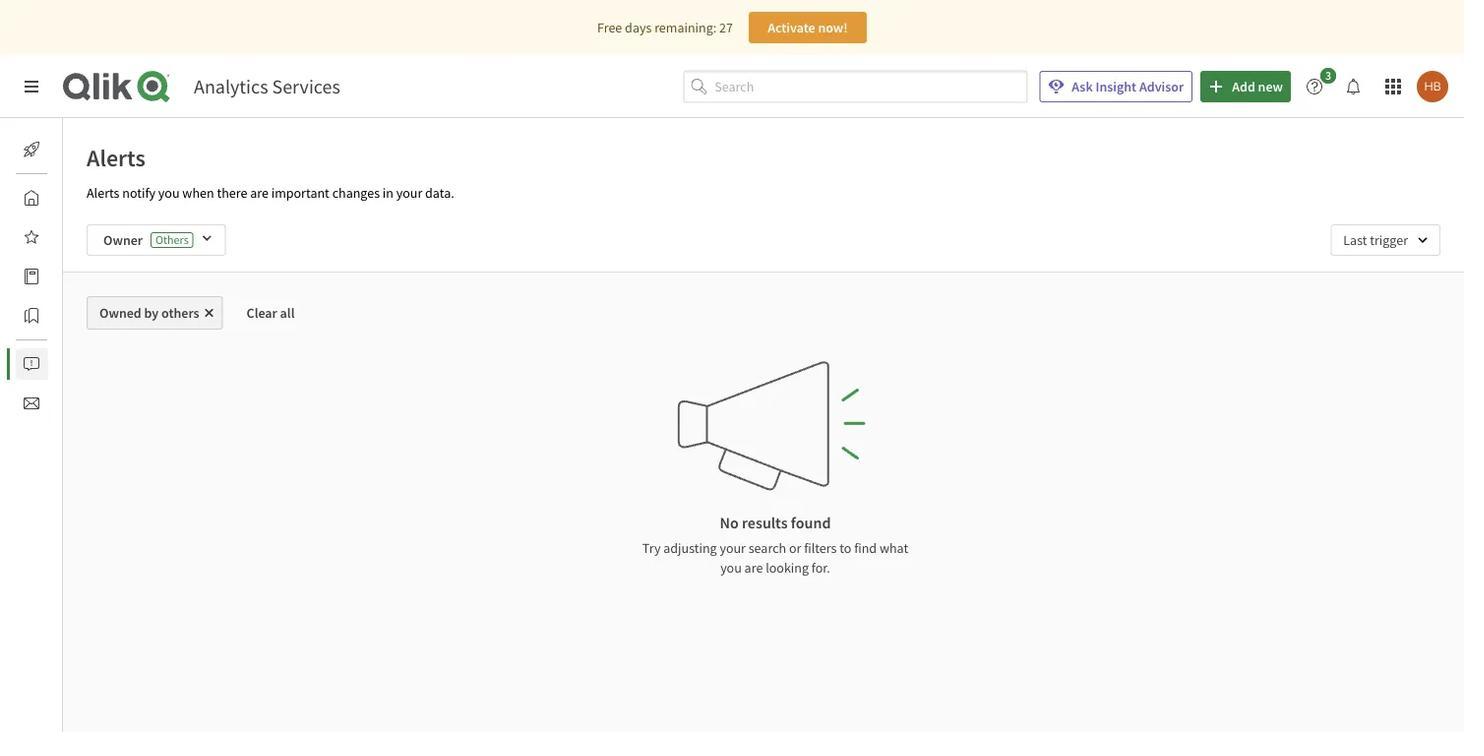 Task type: vqa. For each thing, say whether or not it's contained in the screenshot.
Alerts notify you when there are important changes in your data.
yes



Task type: describe. For each thing, give the bounding box(es) containing it.
in
[[383, 184, 394, 202]]

important
[[271, 184, 329, 202]]

27
[[719, 19, 733, 36]]

owned by others
[[99, 304, 199, 322]]

remaining:
[[655, 19, 717, 36]]

navigation pane element
[[0, 126, 107, 427]]

adjusting
[[663, 539, 717, 557]]

0 horizontal spatial your
[[396, 184, 422, 202]]

others
[[161, 304, 199, 322]]

looking
[[766, 559, 809, 577]]

home link
[[16, 182, 98, 214]]

there
[[217, 184, 247, 202]]

for.
[[812, 559, 830, 577]]

catalog link
[[16, 261, 107, 292]]

alerts image
[[24, 356, 39, 372]]

3 button
[[1299, 68, 1342, 102]]

subscriptions image
[[24, 396, 39, 411]]

clear
[[247, 304, 277, 322]]

alerts for alerts
[[87, 143, 145, 172]]

searchbar element
[[683, 71, 1028, 103]]

add new button
[[1201, 71, 1291, 102]]

owned by others button
[[87, 296, 223, 330]]

no results found try adjusting your search or filters to find what you are looking for.
[[642, 513, 908, 577]]

clear all button
[[231, 296, 310, 330]]

clear all
[[247, 304, 295, 322]]

activate now! link
[[749, 12, 867, 43]]

ask insight advisor
[[1072, 78, 1184, 95]]

or
[[789, 539, 801, 557]]

filters region
[[63, 209, 1464, 272]]

free
[[597, 19, 622, 36]]

ask
[[1072, 78, 1093, 95]]

what
[[880, 539, 908, 557]]

collections image
[[24, 308, 39, 324]]

trigger
[[1370, 231, 1408, 249]]

are inside no results found try adjusting your search or filters to find what you are looking for.
[[745, 559, 763, 577]]

catalog
[[63, 268, 107, 285]]

Last trigger field
[[1331, 224, 1441, 256]]

all
[[280, 304, 295, 322]]

howard brown image
[[1417, 71, 1449, 102]]

add new
[[1232, 78, 1283, 95]]



Task type: locate. For each thing, give the bounding box(es) containing it.
0 vertical spatial alerts
[[87, 143, 145, 172]]

are down search
[[745, 559, 763, 577]]

find
[[854, 539, 877, 557]]

ask insight advisor button
[[1039, 71, 1193, 102]]

by
[[144, 304, 159, 322]]

your right 'in'
[[396, 184, 422, 202]]

activate
[[768, 19, 815, 36]]

your inside no results found try adjusting your search or filters to find what you are looking for.
[[720, 539, 746, 557]]

2 alerts from the top
[[87, 184, 120, 202]]

add
[[1232, 78, 1255, 95]]

0 horizontal spatial you
[[158, 184, 180, 202]]

open sidebar menu image
[[24, 79, 39, 94]]

0 horizontal spatial are
[[250, 184, 269, 202]]

try
[[642, 539, 661, 557]]

notify
[[122, 184, 156, 202]]

analytics
[[194, 74, 268, 99]]

alerts
[[87, 143, 145, 172], [87, 184, 120, 202]]

new
[[1258, 78, 1283, 95]]

Search text field
[[715, 71, 1028, 103]]

0 vertical spatial you
[[158, 184, 180, 202]]

changes
[[332, 184, 380, 202]]

alerts up notify
[[87, 143, 145, 172]]

days
[[625, 19, 652, 36]]

last
[[1344, 231, 1367, 249]]

analytics services element
[[194, 74, 340, 99]]

advisor
[[1139, 78, 1184, 95]]

1 horizontal spatial your
[[720, 539, 746, 557]]

others
[[156, 232, 189, 247]]

1 horizontal spatial are
[[745, 559, 763, 577]]

filters
[[804, 539, 837, 557]]

when
[[182, 184, 214, 202]]

are
[[250, 184, 269, 202], [745, 559, 763, 577]]

favorites image
[[24, 229, 39, 245]]

free days remaining: 27
[[597, 19, 733, 36]]

services
[[272, 74, 340, 99]]

now!
[[818, 19, 848, 36]]

found
[[791, 513, 831, 532]]

insight
[[1096, 78, 1137, 95]]

owned
[[99, 304, 141, 322]]

0 vertical spatial your
[[396, 184, 422, 202]]

you inside no results found try adjusting your search or filters to find what you are looking for.
[[720, 559, 742, 577]]

you
[[158, 184, 180, 202], [720, 559, 742, 577]]

to
[[840, 539, 852, 557]]

alerts notify you when there are important changes in your data.
[[87, 184, 454, 202]]

1 vertical spatial your
[[720, 539, 746, 557]]

activate now!
[[768, 19, 848, 36]]

you left when
[[158, 184, 180, 202]]

1 vertical spatial alerts
[[87, 184, 120, 202]]

data.
[[425, 184, 454, 202]]

you down no
[[720, 559, 742, 577]]

0 vertical spatial are
[[250, 184, 269, 202]]

alerts left notify
[[87, 184, 120, 202]]

alerts for alerts notify you when there are important changes in your data.
[[87, 184, 120, 202]]

last trigger
[[1344, 231, 1408, 249]]

1 alerts from the top
[[87, 143, 145, 172]]

no
[[720, 513, 739, 532]]

are right the there
[[250, 184, 269, 202]]

3
[[1325, 68, 1332, 83]]

your down no
[[720, 539, 746, 557]]

1 vertical spatial you
[[720, 559, 742, 577]]

search
[[749, 539, 786, 557]]

1 horizontal spatial you
[[720, 559, 742, 577]]

results
[[742, 513, 788, 532]]

1 vertical spatial are
[[745, 559, 763, 577]]

your
[[396, 184, 422, 202], [720, 539, 746, 557]]

analytics services
[[194, 74, 340, 99]]

owner
[[103, 231, 143, 249]]

home
[[63, 189, 98, 207]]



